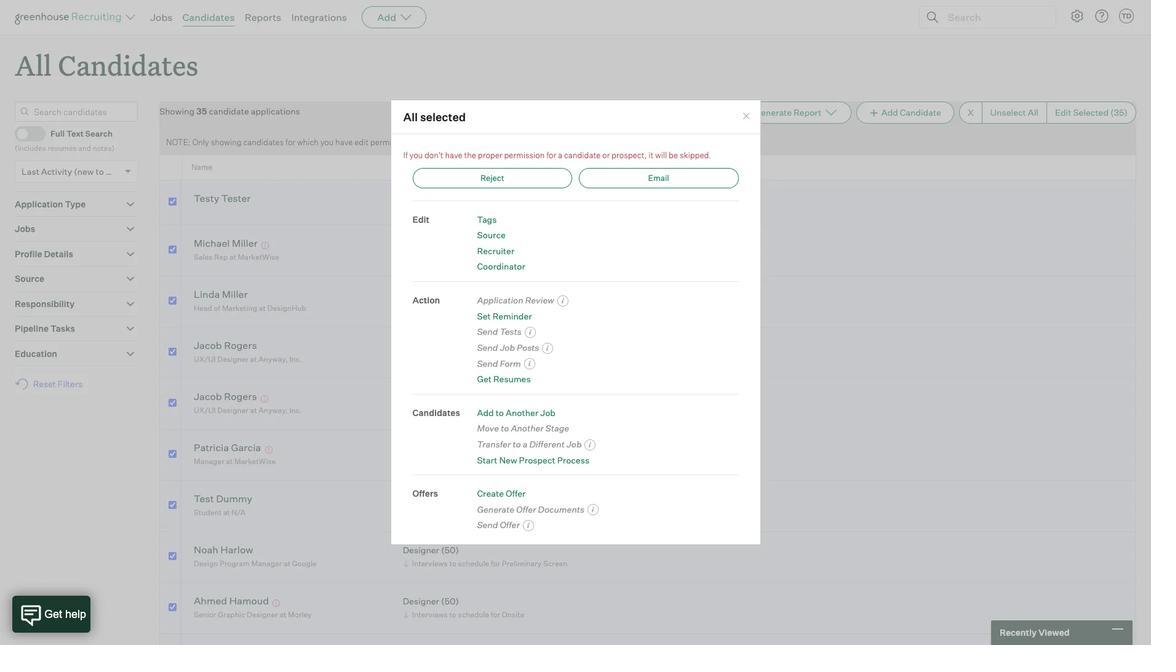 Task type: locate. For each thing, give the bounding box(es) containing it.
all right unselect
[[1028, 107, 1039, 118]]

manager down patricia
[[194, 457, 225, 466]]

2 vertical spatial test
[[403, 391, 426, 402]]

noah
[[194, 543, 218, 556]]

0 horizontal spatial edit
[[413, 214, 430, 225]]

unselect all link
[[982, 102, 1047, 124]]

0 vertical spatial interviews
[[412, 559, 448, 568]]

marketwise down michael miller has been in application review for more than 5 days "image"
[[238, 252, 279, 262]]

source
[[477, 230, 506, 240], [15, 273, 44, 284]]

1 horizontal spatial all
[[403, 110, 418, 123]]

0 horizontal spatial you
[[321, 137, 334, 147]]

1 inc. from the top
[[290, 355, 302, 364]]

4 collect feedback in application review link from the top
[[401, 405, 548, 416]]

sales
[[194, 252, 213, 262]]

35
[[196, 106, 207, 116]]

all candidates
[[15, 47, 198, 83]]

0 horizontal spatial all
[[15, 47, 52, 83]]

transfer
[[477, 439, 511, 449]]

add for add to another job move to another stage
[[477, 407, 494, 418]]

collect feedback in application review up get
[[412, 355, 545, 364]]

ux/ui down jacob rogers
[[194, 406, 216, 415]]

generate inside all  selected dialog
[[477, 504, 515, 514]]

unselect
[[991, 107, 1027, 118]]

schedule up designer (50) interviews to schedule for onsite
[[458, 559, 490, 568]]

ux/ui inside jacob rogers ux/ui designer at anyway, inc.
[[194, 355, 216, 364]]

1 vertical spatial collect feedback in application review
[[412, 355, 545, 364]]

0 vertical spatial you
[[321, 137, 334, 147]]

google
[[292, 559, 317, 568]]

send offer
[[477, 520, 520, 530]]

activity
[[41, 166, 72, 176]]

2 inc. from the top
[[290, 406, 302, 415]]

reject link
[[413, 168, 573, 188]]

reset filters
[[33, 379, 83, 389]]

6 feedback from the top
[[438, 508, 470, 517]]

1 feedback from the top
[[438, 252, 470, 262]]

proper
[[478, 150, 503, 160]]

add for add candidate
[[882, 107, 898, 118]]

a down move to another stage link
[[523, 439, 528, 449]]

in up move
[[471, 406, 478, 415]]

2 test from the top
[[403, 289, 426, 300]]

note:
[[166, 137, 191, 147]]

0 vertical spatial miller
[[232, 237, 258, 249]]

send tests link
[[477, 326, 522, 337]]

test (19) collect feedback in application review up send tests
[[403, 289, 545, 313]]

1 collect feedback in application review from the top
[[412, 252, 545, 262]]

ahmed hamoud has been in onsite for more than 21 days image
[[271, 599, 282, 607]]

1 vertical spatial interviews
[[412, 610, 448, 619]]

0 vertical spatial collect feedback in application review
[[412, 252, 545, 262]]

0 vertical spatial jacob
[[194, 339, 222, 351]]

2 in from the top
[[471, 304, 478, 313]]

2 vertical spatial collect feedback in application review
[[412, 457, 545, 466]]

1 vertical spatial marketwise
[[235, 457, 276, 466]]

1 vertical spatial offer
[[516, 504, 536, 514]]

(50) right the "offers"
[[441, 493, 459, 504]]

anyway,
[[259, 355, 288, 364], [259, 406, 288, 415]]

collect feedback in application review link up get
[[401, 353, 548, 365]]

1 rogers from the top
[[224, 339, 257, 351]]

1 in from the top
[[471, 252, 478, 262]]

edit inside all  selected dialog
[[413, 214, 430, 225]]

anyway, up jacob rogers has been in application review for more than 5 days icon
[[259, 355, 288, 364]]

2 collect from the top
[[412, 304, 436, 313]]

rogers inside jacob rogers ux/ui designer at anyway, inc.
[[224, 339, 257, 351]]

schedule left onsite
[[458, 610, 490, 619]]

edit for edit selected (35)
[[1056, 107, 1072, 118]]

0 vertical spatial add
[[377, 11, 397, 23]]

generate right close image
[[755, 107, 792, 118]]

ux/ui up jacob rogers
[[194, 355, 216, 364]]

0 vertical spatial test
[[403, 190, 426, 200]]

another up the transfer to a different job link
[[511, 423, 544, 434]]

manager inside the noah harlow design program manager at google
[[251, 559, 282, 568]]

all  selected
[[403, 110, 466, 123]]

design
[[194, 559, 218, 568]]

integrations
[[291, 11, 347, 23]]

td button
[[1117, 6, 1137, 26]]

6 collect from the top
[[412, 508, 436, 517]]

edit inside "link"
[[1056, 107, 1072, 118]]

1 schedule from the top
[[458, 559, 490, 568]]

text
[[66, 129, 84, 138]]

2 send from the top
[[477, 342, 498, 353]]

2 vertical spatial (19)
[[428, 391, 443, 402]]

0 horizontal spatial job
[[500, 342, 515, 353]]

jacob rogers link down of
[[194, 339, 257, 353]]

2 vertical spatial job
[[567, 439, 582, 449]]

collect feedback in application review link up move
[[401, 405, 548, 416]]

generate for generate report
[[755, 107, 792, 118]]

2 interviews from the top
[[412, 610, 448, 619]]

1 horizontal spatial generate
[[755, 107, 792, 118]]

0 vertical spatial rogers
[[224, 339, 257, 351]]

posts
[[517, 342, 539, 353]]

miller for linda
[[222, 288, 248, 300]]

coordinator link
[[477, 261, 526, 272]]

2 vertical spatial add
[[477, 407, 494, 418]]

ahmed hamoud
[[194, 594, 269, 607]]

collect feedback in application review link down the source link
[[401, 251, 548, 263]]

senior
[[194, 610, 216, 619]]

1 vertical spatial (50)
[[441, 545, 459, 555]]

jacob
[[194, 339, 222, 351], [194, 390, 222, 402]]

1 vertical spatial you
[[410, 150, 423, 160]]

generate for generate offer documents
[[477, 504, 515, 514]]

1 vertical spatial candidates
[[58, 47, 198, 83]]

all for all  selected
[[403, 110, 418, 123]]

0 horizontal spatial manager
[[194, 457, 225, 466]]

test (19) collect feedback in application review down get
[[403, 391, 545, 415]]

collect feedback in application review link down create
[[401, 507, 548, 518]]

1 vertical spatial test (19) collect feedback in application review
[[403, 391, 545, 415]]

3 test from the top
[[403, 391, 426, 402]]

0 vertical spatial another
[[506, 407, 539, 418]]

source down profile
[[15, 273, 44, 284]]

stage
[[546, 423, 569, 434]]

inc.
[[290, 355, 302, 364], [290, 406, 302, 415]]

ahmed
[[194, 594, 227, 607]]

(50) inside designer (50) interviews to schedule for preliminary screen
[[441, 545, 459, 555]]

send
[[477, 326, 498, 337], [477, 342, 498, 353], [477, 358, 498, 369], [477, 520, 498, 530]]

1 vertical spatial jobs
[[15, 224, 35, 234]]

offer up generate offer documents 'link'
[[506, 488, 526, 499]]

test for ux/ui designer at anyway, inc.
[[403, 391, 426, 402]]

5 collect feedback in application review link from the top
[[401, 456, 548, 467]]

1 vertical spatial a
[[523, 439, 528, 449]]

rogers up ux/ui designer at anyway, inc.
[[224, 390, 257, 402]]

in up send tests
[[471, 304, 478, 313]]

3 collect from the top
[[412, 355, 436, 364]]

get resumes link
[[477, 374, 531, 384]]

4 feedback from the top
[[438, 406, 470, 415]]

send up get
[[477, 358, 498, 369]]

name
[[191, 163, 213, 172]]

0 vertical spatial ux/ui
[[194, 355, 216, 364]]

generate offer documents
[[477, 504, 585, 514]]

a right 'permission'
[[558, 150, 563, 160]]

search
[[85, 129, 113, 138]]

anyway, down jacob rogers has been in application review for more than 5 days icon
[[259, 406, 288, 415]]

4 send from the top
[[477, 520, 498, 530]]

2 horizontal spatial add
[[882, 107, 898, 118]]

feedback inside designer (50) collect feedback in application review
[[438, 508, 470, 517]]

1 anyway, from the top
[[259, 355, 288, 364]]

jacob down head
[[194, 339, 222, 351]]

1 horizontal spatial edit
[[1056, 107, 1072, 118]]

to left the old)
[[96, 166, 104, 176]]

0 vertical spatial source
[[477, 230, 506, 240]]

generate inside popup button
[[755, 107, 792, 118]]

for right 'permission'
[[547, 150, 557, 160]]

for left preliminary
[[491, 559, 501, 568]]

(50) up the interviews to schedule for onsite link
[[441, 596, 459, 606]]

offer for send
[[500, 520, 520, 530]]

at left google
[[284, 559, 291, 568]]

all for all candidates
[[15, 47, 52, 83]]

send job posts link
[[477, 342, 539, 353]]

edit down test (19)
[[413, 214, 430, 225]]

(35)
[[1111, 107, 1128, 118]]

schedule inside designer (50) interviews to schedule for preliminary screen
[[458, 559, 490, 568]]

to inside designer (50) interviews to schedule for onsite
[[450, 610, 457, 619]]

if
[[403, 150, 408, 160]]

senior graphic designer at morley
[[194, 610, 312, 619]]

1 vertical spatial source
[[15, 273, 44, 284]]

6 collect feedback in application review link from the top
[[401, 507, 548, 518]]

miller up marketing
[[222, 288, 248, 300]]

candidates inside all  selected dialog
[[413, 407, 460, 418]]

send up send form link
[[477, 342, 498, 353]]

candidate left or
[[564, 150, 601, 160]]

1 horizontal spatial candidate
[[564, 150, 601, 160]]

3 collect feedback in application review from the top
[[412, 457, 545, 466]]

another up move to another stage link
[[506, 407, 539, 418]]

1 vertical spatial add
[[882, 107, 898, 118]]

rogers down marketing
[[224, 339, 257, 351]]

have left the
[[445, 150, 463, 160]]

edit left selected
[[1056, 107, 1072, 118]]

to left onsite
[[450, 610, 457, 619]]

in down transfer
[[471, 457, 478, 466]]

2 vertical spatial offer
[[500, 520, 520, 530]]

2 (19) from the top
[[428, 289, 443, 300]]

graphic
[[218, 610, 245, 619]]

send for send job posts
[[477, 342, 498, 353]]

set reminder link
[[477, 311, 532, 321]]

candidates link
[[183, 11, 235, 23]]

0 vertical spatial (19)
[[428, 190, 443, 200]]

1 vertical spatial (19)
[[428, 289, 443, 300]]

interviews inside designer (50) interviews to schedule for preliminary screen
[[412, 559, 448, 568]]

miller up sales rep at marketwise in the left top of the page
[[232, 237, 258, 249]]

1 jacob rogers link from the top
[[194, 339, 257, 353]]

0 vertical spatial jobs
[[150, 11, 173, 23]]

at right the rep in the left of the page
[[230, 252, 236, 262]]

feedback
[[438, 252, 470, 262], [438, 304, 470, 313], [438, 355, 470, 364], [438, 406, 470, 415], [438, 457, 470, 466], [438, 508, 470, 517]]

1 vertical spatial jacob rogers link
[[194, 390, 257, 404]]

application type
[[15, 199, 86, 209]]

2 test (19) collect feedback in application review from the top
[[403, 391, 545, 415]]

to right move
[[501, 423, 509, 434]]

3 send from the top
[[477, 358, 498, 369]]

miller inside the linda miller head of marketing at designhub
[[222, 288, 248, 300]]

add
[[377, 11, 397, 23], [882, 107, 898, 118], [477, 407, 494, 418]]

at down jacob rogers
[[250, 406, 257, 415]]

1 horizontal spatial add
[[477, 407, 494, 418]]

recently
[[1000, 627, 1037, 638]]

3 feedback from the top
[[438, 355, 470, 364]]

1 horizontal spatial have
[[445, 150, 463, 160]]

1 vertical spatial have
[[445, 150, 463, 160]]

job up form
[[500, 342, 515, 353]]

0 horizontal spatial jobs
[[15, 224, 35, 234]]

n/a
[[232, 508, 246, 517]]

manager at marketwise
[[194, 457, 276, 466]]

all down greenhouse recruiting image
[[15, 47, 52, 83]]

2 vertical spatial (50)
[[441, 596, 459, 606]]

1 collect feedback in application review link from the top
[[401, 251, 548, 263]]

for left which
[[286, 137, 296, 147]]

schedule for designer (50) interviews to schedule for onsite
[[458, 610, 490, 619]]

reports
[[245, 11, 282, 23]]

0 vertical spatial edit
[[1056, 107, 1072, 118]]

at right marketing
[[259, 304, 266, 313]]

at down ahmed hamoud has been in onsite for more than 21 days image
[[280, 610, 287, 619]]

all
[[15, 47, 52, 83], [1028, 107, 1039, 118], [403, 110, 418, 123]]

collect feedback in application review for michael miller
[[412, 252, 545, 262]]

3 (50) from the top
[[441, 596, 459, 606]]

0 vertical spatial inc.
[[290, 355, 302, 364]]

all inside dialog
[[403, 110, 418, 123]]

tags source recruiter coordinator
[[477, 214, 526, 272]]

a
[[558, 150, 563, 160], [523, 439, 528, 449]]

None checkbox
[[169, 198, 177, 206], [169, 246, 177, 254], [169, 399, 177, 407], [169, 603, 177, 611], [169, 198, 177, 206], [169, 246, 177, 254], [169, 399, 177, 407], [169, 603, 177, 611]]

you right which
[[321, 137, 334, 147]]

for
[[286, 137, 296, 147], [547, 150, 557, 160], [491, 559, 501, 568], [491, 610, 501, 619]]

onsite
[[502, 610, 525, 619]]

offer down create offer link
[[516, 504, 536, 514]]

1 jacob from the top
[[194, 339, 222, 351]]

collect feedback in application review link
[[401, 251, 548, 263], [401, 302, 548, 314], [401, 353, 548, 365], [401, 405, 548, 416], [401, 456, 548, 467], [401, 507, 548, 518]]

1 vertical spatial generate
[[477, 504, 515, 514]]

generate up send offer
[[477, 504, 515, 514]]

test (19) collect feedback in application review for head of marketing at designhub
[[403, 289, 545, 313]]

all  selected dialog
[[391, 100, 761, 545]]

jobs left candidates link
[[150, 11, 173, 23]]

in down the source link
[[471, 252, 478, 262]]

schedule inside designer (50) interviews to schedule for onsite
[[458, 610, 490, 619]]

all up the 'permissions.'
[[403, 110, 418, 123]]

head
[[194, 304, 212, 313]]

0 vertical spatial manager
[[194, 457, 225, 466]]

report
[[794, 107, 822, 118]]

reports link
[[245, 11, 282, 23]]

jacob rogers link up ux/ui designer at anyway, inc.
[[194, 390, 257, 404]]

0 vertical spatial generate
[[755, 107, 792, 118]]

patricia garcia has been in application review for more than 5 days image
[[263, 446, 274, 453]]

candidate right 35
[[209, 106, 249, 116]]

marketing
[[222, 304, 257, 313]]

(50) up interviews to schedule for preliminary screen link
[[441, 545, 459, 555]]

5 collect from the top
[[412, 457, 436, 466]]

start new prospect process link
[[477, 455, 590, 465]]

0 vertical spatial anyway,
[[259, 355, 288, 364]]

for left onsite
[[491, 610, 501, 619]]

1 horizontal spatial manager
[[251, 559, 282, 568]]

1 vertical spatial manager
[[251, 559, 282, 568]]

job
[[500, 342, 515, 353], [541, 407, 556, 418], [567, 439, 582, 449]]

6 in from the top
[[471, 508, 478, 517]]

collect feedback in application review link up send tests
[[401, 302, 548, 314]]

rogers for jacob rogers ux/ui designer at anyway, inc.
[[224, 339, 257, 351]]

(19)
[[428, 190, 443, 200], [428, 289, 443, 300], [428, 391, 443, 402]]

generate report button
[[740, 102, 852, 124]]

5 feedback from the top
[[438, 457, 470, 466]]

2 schedule from the top
[[458, 610, 490, 619]]

4 collect from the top
[[412, 406, 436, 415]]

miller
[[232, 237, 258, 249], [222, 288, 248, 300]]

marketwise down garcia
[[235, 457, 276, 466]]

1 test (19) collect feedback in application review from the top
[[403, 289, 545, 313]]

jobs up profile
[[15, 224, 35, 234]]

job up process
[[567, 439, 582, 449]]

at left the n/a at left bottom
[[223, 508, 230, 517]]

1 interviews from the top
[[412, 559, 448, 568]]

offer down generate offer documents
[[500, 520, 520, 530]]

0 horizontal spatial candidate
[[209, 106, 249, 116]]

1 horizontal spatial source
[[477, 230, 506, 240]]

0 horizontal spatial source
[[15, 273, 44, 284]]

0 vertical spatial job
[[500, 342, 515, 353]]

collect feedback in application review link down transfer
[[401, 456, 548, 467]]

source up recruiter
[[477, 230, 506, 240]]

2 rogers from the top
[[224, 390, 257, 402]]

2 anyway, from the top
[[259, 406, 288, 415]]

reminder
[[493, 311, 532, 321]]

in down create
[[471, 508, 478, 517]]

0 vertical spatial test (19) collect feedback in application review
[[403, 289, 545, 313]]

designer inside jacob rogers ux/ui designer at anyway, inc.
[[217, 355, 249, 364]]

1 vertical spatial schedule
[[458, 610, 490, 619]]

0 vertical spatial (50)
[[441, 493, 459, 504]]

(50) inside designer (50) interviews to schedule for onsite
[[441, 596, 459, 606]]

interviews inside designer (50) interviews to schedule for onsite
[[412, 610, 448, 619]]

tester
[[221, 192, 251, 204]]

full
[[50, 129, 65, 138]]

1 vertical spatial inc.
[[290, 406, 302, 415]]

have left edit
[[336, 137, 353, 147]]

1 (50) from the top
[[441, 493, 459, 504]]

in up get
[[471, 355, 478, 364]]

1 horizontal spatial you
[[410, 150, 423, 160]]

Search candidates field
[[15, 102, 138, 122]]

3 (19) from the top
[[428, 391, 443, 402]]

manager right program
[[251, 559, 282, 568]]

to up designer (50) interviews to schedule for onsite
[[450, 559, 457, 568]]

application review link
[[477, 295, 555, 305]]

0 vertical spatial a
[[558, 150, 563, 160]]

responsibility
[[15, 298, 75, 309]]

collect feedback in application review down transfer
[[412, 457, 545, 466]]

1 vertical spatial test
[[403, 289, 426, 300]]

old)
[[106, 166, 122, 176]]

candidate
[[900, 107, 942, 118]]

job up stage
[[541, 407, 556, 418]]

at inside test dummy student at n/a
[[223, 508, 230, 517]]

set
[[477, 311, 491, 321]]

jobs link
[[150, 11, 173, 23]]

you right if
[[410, 150, 423, 160]]

pipeline
[[15, 323, 49, 334]]

1 horizontal spatial a
[[558, 150, 563, 160]]

at up jacob rogers
[[250, 355, 257, 364]]

td button
[[1120, 9, 1134, 23]]

review
[[520, 252, 545, 262], [525, 295, 555, 305], [520, 304, 545, 313], [520, 355, 545, 364], [520, 406, 545, 415], [520, 457, 545, 466], [520, 508, 545, 517]]

add inside popup button
[[377, 11, 397, 23]]

collect inside designer (50) collect feedback in application review
[[412, 508, 436, 517]]

2 horizontal spatial job
[[567, 439, 582, 449]]

send down designer (50) collect feedback in application review
[[477, 520, 498, 530]]

type
[[65, 199, 86, 209]]

1 vertical spatial anyway,
[[259, 406, 288, 415]]

0 vertical spatial jacob rogers link
[[194, 339, 257, 353]]

jacob up ux/ui designer at anyway, inc.
[[194, 390, 222, 402]]

test
[[403, 190, 426, 200], [403, 289, 426, 300], [403, 391, 426, 402]]

1 vertical spatial rogers
[[224, 390, 257, 402]]

1 ux/ui from the top
[[194, 355, 216, 364]]

1 vertical spatial miller
[[222, 288, 248, 300]]

jacob inside jacob rogers ux/ui designer at anyway, inc.
[[194, 339, 222, 351]]

send tests
[[477, 326, 522, 337]]

1 vertical spatial another
[[511, 423, 544, 434]]

2 vertical spatial candidates
[[413, 407, 460, 418]]

send down set
[[477, 326, 498, 337]]

dummy
[[216, 492, 252, 505]]

None checkbox
[[169, 297, 177, 305], [169, 348, 177, 356], [169, 450, 177, 458], [169, 501, 177, 509], [169, 552, 177, 560], [169, 297, 177, 305], [169, 348, 177, 356], [169, 450, 177, 458], [169, 501, 177, 509], [169, 552, 177, 560]]

1 vertical spatial job
[[541, 407, 556, 418]]

collect feedback in application review down the source link
[[412, 252, 545, 262]]

0 vertical spatial schedule
[[458, 559, 490, 568]]

rogers for jacob rogers
[[224, 390, 257, 402]]

designer inside designer (50) interviews to schedule for onsite
[[403, 596, 439, 606]]

0 horizontal spatial have
[[336, 137, 353, 147]]

2 jacob from the top
[[194, 390, 222, 402]]

(50) inside designer (50) collect feedback in application review
[[441, 493, 459, 504]]

1 vertical spatial jacob
[[194, 390, 222, 402]]

add inside add to another job move to another stage
[[477, 407, 494, 418]]

1 vertical spatial candidate
[[564, 150, 601, 160]]

1 vertical spatial ux/ui
[[194, 406, 216, 415]]

send form link
[[477, 358, 521, 369]]

1 vertical spatial edit
[[413, 214, 430, 225]]

0 horizontal spatial add
[[377, 11, 397, 23]]

1 send from the top
[[477, 326, 498, 337]]

at inside jacob rogers ux/ui designer at anyway, inc.
[[250, 355, 257, 364]]

reset
[[33, 379, 56, 389]]

0 vertical spatial offer
[[506, 488, 526, 499]]

2 (50) from the top
[[441, 545, 459, 555]]

0 horizontal spatial generate
[[477, 504, 515, 514]]

1 horizontal spatial job
[[541, 407, 556, 418]]

start
[[477, 455, 498, 465]]



Task type: vqa. For each thing, say whether or not it's contained in the screenshot.


Task type: describe. For each thing, give the bounding box(es) containing it.
at inside the noah harlow design program manager at google
[[284, 559, 291, 568]]

add candidate
[[882, 107, 942, 118]]

review inside designer (50) collect feedback in application review
[[520, 508, 545, 517]]

anyway, inside jacob rogers ux/ui designer at anyway, inc.
[[259, 355, 288, 364]]

jacob rogers
[[194, 390, 257, 402]]

and
[[78, 144, 91, 153]]

patricia garcia
[[194, 441, 261, 453]]

generate report
[[755, 107, 822, 118]]

2 horizontal spatial all
[[1028, 107, 1039, 118]]

designhub
[[267, 304, 306, 313]]

sales rep at marketwise
[[194, 252, 279, 262]]

send for send form
[[477, 358, 498, 369]]

in inside designer (50) collect feedback in application review
[[471, 508, 478, 517]]

recruiter
[[477, 246, 515, 256]]

interviews for designer (50) interviews to schedule for onsite
[[412, 610, 448, 619]]

reject
[[481, 173, 505, 183]]

only
[[192, 137, 209, 147]]

have inside all  selected dialog
[[445, 150, 463, 160]]

job inside add to another job move to another stage
[[541, 407, 556, 418]]

different
[[530, 439, 565, 449]]

designer (50) collect feedback in application review
[[403, 493, 545, 517]]

of
[[214, 304, 221, 313]]

add candidate link
[[857, 102, 955, 124]]

send job posts
[[477, 342, 539, 353]]

3 in from the top
[[471, 355, 478, 364]]

review inside all  selected dialog
[[525, 295, 555, 305]]

to down move to another stage link
[[513, 439, 521, 449]]

at down patricia garcia "link"
[[226, 457, 233, 466]]

5 in from the top
[[471, 457, 478, 466]]

jacob for jacob rogers ux/ui designer at anyway, inc.
[[194, 339, 222, 351]]

add to another job move to another stage
[[477, 407, 569, 434]]

send form
[[477, 358, 521, 369]]

(19) for ux/ui designer at anyway, inc.
[[428, 391, 443, 402]]

hamoud
[[229, 594, 269, 607]]

patricia garcia link
[[194, 441, 261, 455]]

2 ux/ui from the top
[[194, 406, 216, 415]]

michael miller
[[194, 237, 258, 249]]

tags link
[[477, 214, 497, 225]]

1 (19) from the top
[[428, 190, 443, 200]]

prospect
[[519, 455, 556, 465]]

0 vertical spatial candidates
[[183, 11, 235, 23]]

tests
[[500, 326, 522, 337]]

tags
[[477, 214, 497, 225]]

harlow
[[221, 543, 253, 556]]

edit for edit
[[413, 214, 430, 225]]

source inside tags source recruiter coordinator
[[477, 230, 506, 240]]

send for send offer
[[477, 520, 498, 530]]

schedule for designer (50) interviews to schedule for preliminary screen
[[458, 559, 490, 568]]

2 feedback from the top
[[438, 304, 470, 313]]

set reminder
[[477, 311, 532, 321]]

skipped.
[[680, 150, 712, 160]]

garcia
[[231, 441, 261, 453]]

get resumes
[[477, 374, 531, 384]]

resumes
[[494, 374, 531, 384]]

last activity (new to old)
[[22, 166, 122, 176]]

0 horizontal spatial a
[[523, 439, 528, 449]]

add for add
[[377, 11, 397, 23]]

2 jacob rogers link from the top
[[194, 390, 257, 404]]

if you don't have the proper permission for a candidate or prospect, it will be skipped.
[[403, 150, 712, 160]]

new
[[499, 455, 517, 465]]

notes)
[[93, 144, 114, 153]]

application review
[[477, 295, 555, 305]]

action
[[413, 295, 440, 305]]

interviews for designer (50) interviews to schedule for preliminary screen
[[412, 559, 448, 568]]

2 collect feedback in application review link from the top
[[401, 302, 548, 314]]

candidates
[[243, 137, 284, 147]]

test (19) collect feedback in application review for ux/ui designer at anyway, inc.
[[403, 391, 545, 415]]

create offer
[[477, 488, 526, 499]]

reset filters button
[[15, 373, 89, 395]]

don't
[[425, 150, 444, 160]]

candidate inside all  selected dialog
[[564, 150, 601, 160]]

ux/ui designer at anyway, inc.
[[194, 406, 302, 415]]

test for head of marketing at designhub
[[403, 289, 426, 300]]

education
[[15, 348, 57, 359]]

(50) for dummy
[[441, 493, 459, 504]]

td
[[1122, 12, 1132, 20]]

screen
[[543, 559, 568, 568]]

0 vertical spatial have
[[336, 137, 353, 147]]

collect feedback in application review for patricia garcia
[[412, 457, 545, 466]]

designer (50) interviews to schedule for onsite
[[403, 596, 525, 619]]

candidate reports are now available! apply filters and select "view in app" element
[[740, 102, 852, 124]]

noah harlow link
[[194, 543, 253, 558]]

designer inside designer (50) interviews to schedule for preliminary screen
[[403, 545, 439, 555]]

interviews to schedule for preliminary screen link
[[401, 558, 571, 570]]

generate offer documents link
[[477, 504, 585, 514]]

last activity (new to old) option
[[22, 166, 122, 176]]

or
[[603, 150, 610, 160]]

greenhouse recruiting image
[[15, 10, 126, 25]]

for inside designer (50) interviews to schedule for preliminary screen
[[491, 559, 501, 568]]

will
[[656, 150, 667, 160]]

0 vertical spatial candidate
[[209, 106, 249, 116]]

test dummy link
[[194, 492, 252, 506]]

at inside the linda miller head of marketing at designhub
[[259, 304, 266, 313]]

send for send tests
[[477, 326, 498, 337]]

it
[[649, 150, 654, 160]]

note: only showing candidates for which you have edit permissions.
[[166, 137, 417, 147]]

ahmed hamoud link
[[194, 594, 269, 609]]

1 test from the top
[[403, 190, 426, 200]]

showing
[[211, 137, 242, 147]]

Search text field
[[945, 8, 1045, 26]]

inc. inside jacob rogers ux/ui designer at anyway, inc.
[[290, 355, 302, 364]]

linda miller head of marketing at designhub
[[194, 288, 306, 313]]

2 collect feedback in application review from the top
[[412, 355, 545, 364]]

designer inside designer (50) collect feedback in application review
[[403, 493, 439, 504]]

preliminary
[[502, 559, 542, 568]]

move
[[477, 423, 499, 434]]

edit selected (35) link
[[1047, 102, 1137, 124]]

testy tester link
[[194, 192, 251, 206]]

1 collect from the top
[[412, 252, 436, 262]]

(50) for harlow
[[441, 545, 459, 555]]

you inside all  selected dialog
[[410, 150, 423, 160]]

linda miller link
[[194, 288, 248, 302]]

checkmark image
[[20, 129, 30, 137]]

add to another job link
[[477, 407, 556, 418]]

for inside all  selected dialog
[[547, 150, 557, 160]]

integrations link
[[291, 11, 347, 23]]

application inside all  selected dialog
[[477, 295, 524, 305]]

offer for create
[[506, 488, 526, 499]]

3 collect feedback in application review link from the top
[[401, 353, 548, 365]]

designer (50) interviews to schedule for preliminary screen
[[403, 545, 568, 568]]

(19) for head of marketing at designhub
[[428, 289, 443, 300]]

testy tester
[[194, 192, 251, 204]]

test
[[194, 492, 214, 505]]

profile
[[15, 248, 42, 259]]

4 in from the top
[[471, 406, 478, 415]]

offers
[[413, 488, 438, 499]]

create offer link
[[477, 488, 526, 499]]

configure image
[[1070, 9, 1085, 23]]

recruiter link
[[477, 246, 515, 256]]

edit
[[355, 137, 369, 147]]

applications
[[251, 106, 300, 116]]

michael miller has been in application review for more than 5 days image
[[260, 242, 271, 249]]

to up move
[[496, 407, 504, 418]]

send offer link
[[477, 520, 520, 530]]

1 horizontal spatial jobs
[[150, 11, 173, 23]]

close image
[[742, 111, 751, 121]]

jacob for jacob rogers
[[194, 390, 222, 402]]

jacob rogers has been in application review for more than 5 days image
[[259, 395, 270, 402]]

add button
[[362, 6, 427, 28]]

application inside designer (50) collect feedback in application review
[[479, 508, 519, 517]]

0 vertical spatial marketwise
[[238, 252, 279, 262]]

permissions.
[[371, 137, 417, 147]]

offer for generate
[[516, 504, 536, 514]]

to inside designer (50) interviews to schedule for preliminary screen
[[450, 559, 457, 568]]

testy
[[194, 192, 219, 204]]

miller for michael
[[232, 237, 258, 249]]

for inside designer (50) interviews to schedule for onsite
[[491, 610, 501, 619]]



